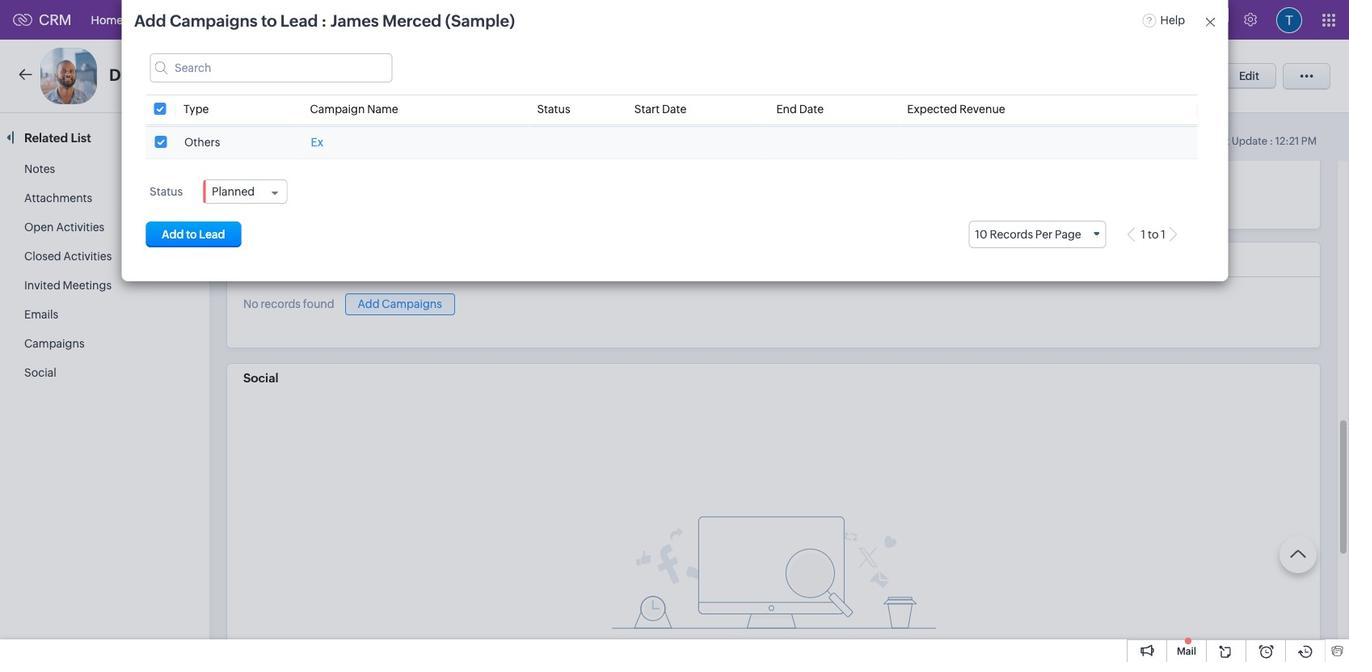 Task type: vqa. For each thing, say whether or not it's contained in the screenshot.
APIs & SDKs
no



Task type: describe. For each thing, give the bounding box(es) containing it.
activities for closed activities
[[63, 250, 112, 263]]

related list
[[24, 131, 94, 145]]

0 vertical spatial james
[[330, 11, 379, 30]]

10 records per page
[[975, 228, 1081, 241]]

lead
[[280, 11, 318, 30]]

emails
[[24, 308, 58, 321]]

campaigns inside "add campaigns" link
[[382, 297, 442, 310]]

date for start date
[[662, 103, 687, 116]]

ex link
[[311, 136, 323, 149]]

update
[[1232, 135, 1268, 147]]

expected revenue
[[907, 103, 1005, 116]]

1 horizontal spatial to
[[1148, 228, 1159, 241]]

emails link
[[24, 308, 58, 321]]

1 horizontal spatial (sample)
[[445, 11, 515, 30]]

deals link
[[343, 0, 398, 39]]

campaign name
[[310, 103, 398, 116]]

kwik
[[330, 70, 356, 83]]

overview link
[[246, 129, 299, 143]]

status link
[[537, 103, 570, 116]]

mail
[[1177, 646, 1196, 657]]

Planned field
[[204, 180, 286, 203]]

per
[[1035, 228, 1053, 241]]

name
[[367, 103, 398, 116]]

list
[[71, 131, 91, 145]]

0 horizontal spatial james
[[136, 65, 184, 84]]

10 records
[[975, 228, 1033, 241]]

0 vertical spatial to
[[261, 11, 277, 30]]

closed activities link
[[24, 250, 112, 263]]

tasks
[[411, 13, 439, 26]]

type
[[184, 103, 209, 116]]

1 horizontal spatial meetings
[[465, 13, 514, 26]]

-
[[324, 70, 327, 83]]

last
[[1210, 135, 1230, 147]]

edit button
[[1222, 63, 1277, 89]]

closed
[[24, 250, 61, 263]]

1 horizontal spatial status
[[537, 103, 570, 116]]

10 Records Per Page field
[[969, 221, 1107, 248]]

open activities
[[24, 221, 104, 234]]

0 horizontal spatial (sample)
[[250, 65, 320, 84]]

0 horizontal spatial meetings
[[63, 279, 112, 292]]

add for add campaigns to lead  :  james merced (sample)
[[134, 11, 166, 30]]

invited
[[24, 279, 60, 292]]

12:21
[[1275, 135, 1299, 147]]

overview
[[246, 129, 299, 143]]

records
[[261, 298, 301, 311]]

dr.
[[109, 65, 132, 84]]

leads link
[[136, 0, 193, 39]]

planned
[[212, 185, 255, 198]]

type link
[[184, 103, 209, 116]]

activities for open activities
[[56, 221, 104, 234]]

no
[[243, 298, 258, 311]]

home link
[[78, 0, 136, 39]]

campaign name link
[[310, 103, 398, 116]]

crm link
[[13, 11, 72, 28]]

1 horizontal spatial merced
[[382, 11, 442, 30]]



Task type: locate. For each thing, give the bounding box(es) containing it.
meetings down closed activities
[[63, 279, 112, 292]]

add campaigns link
[[345, 293, 455, 315]]

merced up printing
[[382, 11, 442, 30]]

(sample) left -
[[250, 65, 320, 84]]

tasks link
[[398, 0, 452, 39]]

invited meetings link
[[24, 279, 112, 292]]

start date link
[[634, 103, 687, 116]]

activities up invited meetings
[[63, 250, 112, 263]]

social down no
[[243, 371, 278, 385]]

1 to 1
[[1141, 228, 1166, 241]]

date for end date
[[799, 103, 824, 116]]

add inside "add campaigns" link
[[358, 297, 380, 310]]

search image
[[1145, 13, 1158, 27]]

james
[[330, 11, 379, 30], [136, 65, 184, 84]]

campaigns link
[[24, 337, 85, 350]]

0 vertical spatial add
[[134, 11, 166, 30]]

found
[[303, 298, 334, 311]]

to
[[261, 11, 277, 30], [1148, 228, 1159, 241]]

campaign
[[310, 103, 365, 116]]

end date
[[776, 103, 824, 116]]

search element
[[1135, 0, 1168, 40]]

page
[[1055, 228, 1081, 241]]

0 horizontal spatial add
[[134, 11, 166, 30]]

accounts link
[[267, 0, 343, 39]]

last update : 12:21 pm
[[1210, 135, 1317, 147]]

add
[[134, 11, 166, 30], [358, 297, 380, 310]]

1 vertical spatial activities
[[63, 250, 112, 263]]

0 horizontal spatial to
[[261, 11, 277, 30]]

1 vertical spatial to
[[1148, 228, 1159, 241]]

0 horizontal spatial merced
[[188, 65, 247, 84]]

None button
[[146, 222, 241, 247]]

date right "start"
[[662, 103, 687, 116]]

attachments
[[24, 192, 92, 205]]

meetings
[[465, 13, 514, 26], [63, 279, 112, 292]]

crm
[[39, 11, 72, 28]]

james right accounts
[[330, 11, 379, 30]]

social down campaigns link
[[24, 366, 56, 379]]

1 vertical spatial meetings
[[63, 279, 112, 292]]

end
[[776, 103, 797, 116]]

kopy
[[359, 70, 387, 83]]

leads
[[149, 13, 180, 26]]

no records found
[[243, 298, 334, 311]]

2 1 from the left
[[1161, 228, 1166, 241]]

expected
[[907, 103, 957, 116]]

pm
[[1301, 135, 1317, 147]]

closed activities
[[24, 250, 112, 263]]

1 horizontal spatial add
[[358, 297, 380, 310]]

dr. james merced (sample) - kwik kopy printing
[[109, 65, 434, 84]]

: left 12:21
[[1270, 135, 1273, 147]]

accounts
[[280, 13, 330, 26]]

start
[[634, 103, 660, 116]]

1 date from the left
[[662, 103, 687, 116]]

1 vertical spatial merced
[[188, 65, 247, 84]]

1 vertical spatial status
[[150, 185, 183, 198]]

0 vertical spatial status
[[537, 103, 570, 116]]

0 vertical spatial meetings
[[465, 13, 514, 26]]

add for add campaigns
[[358, 297, 380, 310]]

0 vertical spatial activities
[[56, 221, 104, 234]]

related
[[24, 131, 68, 145]]

: right lead
[[322, 11, 327, 30]]

home
[[91, 13, 123, 26]]

social
[[24, 366, 56, 379], [243, 371, 278, 385]]

attachments link
[[24, 192, 92, 205]]

end date link
[[776, 103, 824, 116]]

1 1 from the left
[[1141, 228, 1146, 241]]

0 horizontal spatial social
[[24, 366, 56, 379]]

date right end
[[799, 103, 824, 116]]

social link
[[24, 366, 56, 379]]

1 vertical spatial add
[[358, 297, 380, 310]]

campaigns
[[170, 11, 258, 30], [243, 253, 309, 267], [382, 297, 442, 310], [24, 337, 85, 350]]

edit
[[1239, 70, 1260, 82]]

james right the dr.
[[136, 65, 184, 84]]

status
[[537, 103, 570, 116], [150, 185, 183, 198]]

contacts link
[[193, 0, 267, 39]]

merced
[[382, 11, 442, 30], [188, 65, 247, 84]]

deals
[[356, 13, 385, 26]]

revenue
[[960, 103, 1005, 116]]

open activities link
[[24, 221, 104, 234]]

notes link
[[24, 162, 55, 175]]

ex
[[311, 136, 323, 149]]

0 horizontal spatial date
[[662, 103, 687, 116]]

0 horizontal spatial 1
[[1141, 228, 1146, 241]]

activities
[[56, 221, 104, 234], [63, 250, 112, 263]]

0 horizontal spatial status
[[150, 185, 183, 198]]

1
[[1141, 228, 1146, 241], [1161, 228, 1166, 241]]

start date
[[634, 103, 687, 116]]

add right the "found"
[[358, 297, 380, 310]]

Search text field
[[150, 53, 392, 82]]

(sample) right tasks
[[445, 11, 515, 30]]

0 vertical spatial :
[[322, 11, 327, 30]]

(sample)
[[445, 11, 515, 30], [250, 65, 320, 84]]

1 vertical spatial james
[[136, 65, 184, 84]]

add right home at the left
[[134, 11, 166, 30]]

merced up type
[[188, 65, 247, 84]]

meetings link
[[452, 0, 527, 39]]

help link
[[1143, 13, 1185, 26]]

open
[[24, 221, 54, 234]]

add campaigns to lead  :  james merced (sample)
[[134, 11, 515, 30]]

contacts
[[206, 13, 254, 26]]

1 horizontal spatial james
[[330, 11, 379, 30]]

calendar image
[[1178, 13, 1192, 26]]

invited meetings
[[24, 279, 112, 292]]

date
[[662, 103, 687, 116], [799, 103, 824, 116]]

activities up closed activities link
[[56, 221, 104, 234]]

0 vertical spatial merced
[[382, 11, 442, 30]]

1 horizontal spatial :
[[1270, 135, 1273, 147]]

1 horizontal spatial date
[[799, 103, 824, 116]]

1 horizontal spatial 1
[[1161, 228, 1166, 241]]

expected revenue link
[[907, 103, 1005, 116]]

1 vertical spatial :
[[1270, 135, 1273, 147]]

1 vertical spatial (sample)
[[250, 65, 320, 84]]

1 horizontal spatial social
[[243, 371, 278, 385]]

2 date from the left
[[799, 103, 824, 116]]

help
[[1161, 13, 1185, 26]]

add campaigns
[[358, 297, 442, 310]]

others
[[184, 136, 220, 149]]

0 vertical spatial (sample)
[[445, 11, 515, 30]]

notes
[[24, 162, 55, 175]]

printing
[[390, 70, 434, 83]]

:
[[322, 11, 327, 30], [1270, 135, 1273, 147]]

0 horizontal spatial :
[[322, 11, 327, 30]]

meetings right tasks link
[[465, 13, 514, 26]]



